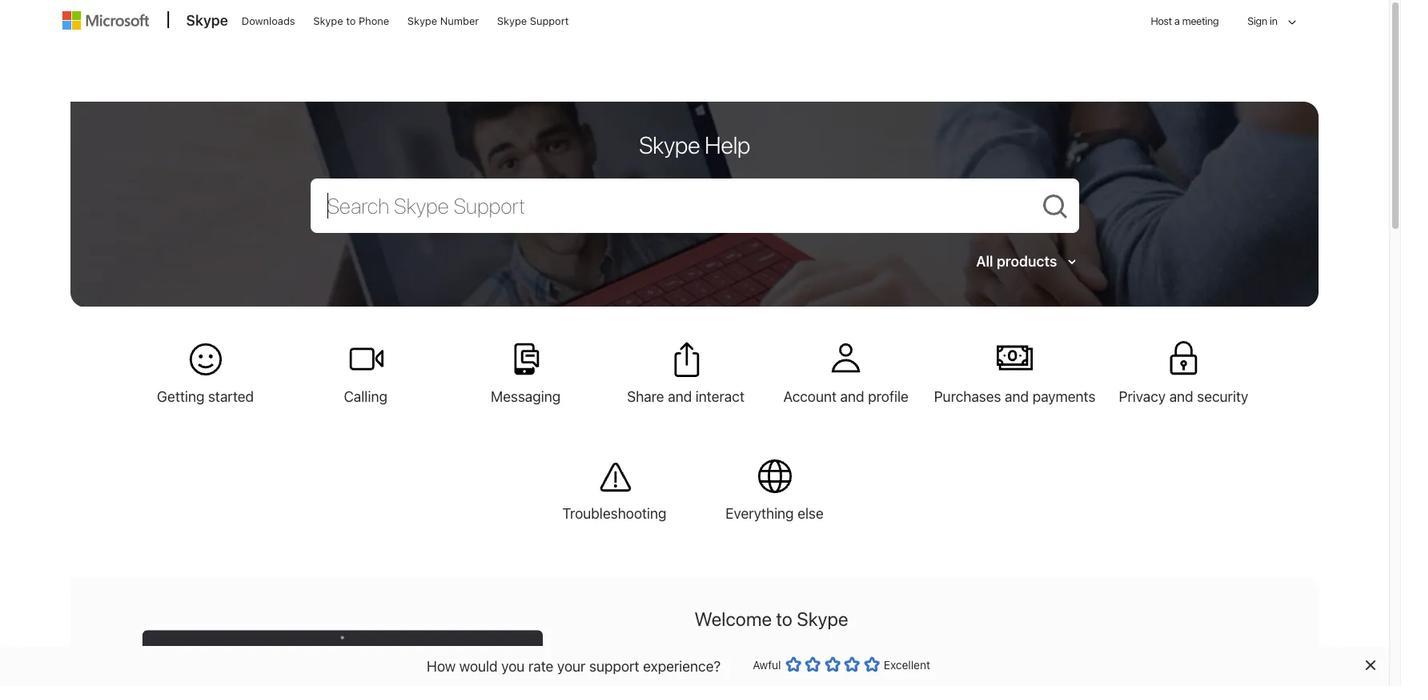Task type: locate. For each thing, give the bounding box(es) containing it.
and for purchases
[[1005, 388, 1029, 405]]

welcome to skype
[[695, 608, 849, 630]]

messaging
[[491, 388, 561, 405]]

and inside 'link'
[[1005, 388, 1029, 405]]

skype to phone link
[[306, 1, 397, 39]]

to up know
[[776, 608, 793, 630]]

menu bar
[[1138, 0, 1315, 45]]

troubleshooting
[[563, 505, 667, 522]]

support
[[530, 14, 569, 27]]

security
[[1198, 388, 1249, 405]]

host a meeting link
[[1138, 1, 1232, 42]]

skype up how would you rate your support experience? list box
[[797, 608, 849, 630]]

account and profile
[[784, 388, 909, 405]]

phone
[[359, 14, 389, 27]]

skype right know
[[800, 652, 840, 669]]

skype
[[186, 12, 228, 29], [313, 14, 343, 27], [407, 14, 437, 27], [497, 14, 527, 27], [639, 130, 700, 158], [797, 608, 849, 630], [800, 652, 840, 669]]

to for skype
[[346, 14, 356, 27]]

0 horizontal spatial getting
[[157, 388, 205, 405]]

sign in
[[1248, 14, 1278, 27]]

getting down the welcome
[[695, 652, 742, 669]]

and left the profile
[[841, 388, 865, 405]]

and right the privacy
[[1170, 388, 1194, 405]]

profile
[[868, 388, 909, 405]]

rate
[[529, 658, 554, 675]]

navigation
[[1138, 0, 1315, 45]]

welcome
[[695, 608, 772, 630]]

skype for skype support
[[497, 14, 527, 27]]

share and interact
[[627, 388, 745, 405]]

privacy and security
[[1119, 388, 1249, 405]]

2 horizontal spatial to
[[776, 608, 793, 630]]

2 vertical spatial to
[[746, 652, 759, 669]]

and right the share
[[668, 388, 692, 405]]

everything else
[[726, 505, 824, 522]]

skype number link
[[400, 1, 486, 39]]

0 horizontal spatial to
[[346, 14, 356, 27]]

3 and from the left
[[1005, 388, 1029, 405]]

skype left phone
[[313, 14, 343, 27]]

getting
[[157, 388, 205, 405], [695, 652, 742, 669]]

getting for getting to know skype
[[695, 652, 742, 669]]

everything else link
[[695, 442, 855, 559]]

downloads link
[[235, 1, 302, 39]]

skype for skype
[[186, 12, 228, 29]]

skype left support
[[497, 14, 527, 27]]

help
[[705, 130, 751, 158]]

1 vertical spatial getting
[[695, 652, 742, 669]]

1 and from the left
[[668, 388, 692, 405]]

you
[[502, 658, 525, 675]]

excellent
[[884, 658, 931, 672]]

skype number
[[407, 14, 479, 27]]

calling
[[344, 388, 388, 405]]

to for welcome
[[776, 608, 793, 630]]

to left know
[[746, 652, 759, 669]]

1 vertical spatial to
[[776, 608, 793, 630]]

share
[[627, 388, 664, 405]]

getting inside "link"
[[695, 652, 742, 669]]

1 horizontal spatial to
[[746, 652, 759, 669]]

0 vertical spatial getting
[[157, 388, 205, 405]]

host a meeting
[[1151, 14, 1219, 27]]

to
[[346, 14, 356, 27], [776, 608, 793, 630], [746, 652, 759, 669]]

skype left "downloads"
[[186, 12, 228, 29]]

skype support link
[[490, 1, 576, 39]]

1 option from the left
[[785, 657, 801, 673]]

a
[[1175, 14, 1180, 27]]

to inside "link"
[[746, 652, 759, 669]]

in
[[1270, 14, 1278, 27]]

to left phone
[[346, 14, 356, 27]]

5 option from the left
[[864, 657, 880, 673]]

4 and from the left
[[1170, 388, 1194, 405]]

1 horizontal spatial getting
[[695, 652, 742, 669]]

getting left started
[[157, 388, 205, 405]]

everything
[[726, 505, 794, 522]]

support
[[589, 658, 640, 675]]

getting started link
[[125, 325, 286, 442]]

would
[[460, 658, 498, 675]]

skype support
[[497, 14, 569, 27]]

skype left help
[[639, 130, 700, 158]]

getting inside 'link'
[[157, 388, 205, 405]]

skype left number
[[407, 14, 437, 27]]

downloads
[[242, 14, 295, 27]]

0 vertical spatial to
[[346, 14, 356, 27]]

and left payments
[[1005, 388, 1029, 405]]

option
[[785, 657, 801, 673], [805, 657, 821, 673], [825, 657, 841, 673], [844, 657, 860, 673], [864, 657, 880, 673]]

2 and from the left
[[841, 388, 865, 405]]

payments
[[1033, 388, 1096, 405]]

and
[[668, 388, 692, 405], [841, 388, 865, 405], [1005, 388, 1029, 405], [1170, 388, 1194, 405]]



Task type: describe. For each thing, give the bounding box(es) containing it.
and for account
[[841, 388, 865, 405]]

to for getting
[[746, 652, 759, 669]]

experience?
[[643, 658, 721, 675]]

host
[[1151, 14, 1172, 27]]

getting to know skype
[[695, 652, 840, 669]]

skype for skype help
[[639, 130, 700, 158]]

number
[[440, 14, 479, 27]]

troubleshooting link
[[535, 442, 695, 559]]

skype for skype to phone
[[313, 14, 343, 27]]

microsoft image
[[62, 11, 149, 30]]

meeting
[[1183, 14, 1219, 27]]

purchases and payments
[[934, 388, 1096, 405]]

getting started
[[157, 388, 254, 405]]

skype inside "link"
[[800, 652, 840, 669]]

your
[[557, 658, 586, 675]]

started
[[208, 388, 254, 405]]

Search Skype Support text field
[[310, 178, 1079, 233]]

skype for skype number
[[407, 14, 437, 27]]

privacy
[[1119, 388, 1166, 405]]

welcome to skype region
[[695, 608, 1287, 686]]

skype help
[[639, 130, 751, 158]]

skype to phone
[[313, 14, 389, 27]]

how would you rate your support experience? list box
[[785, 654, 880, 682]]

and for share
[[668, 388, 692, 405]]

calling link
[[286, 325, 446, 442]]

awful
[[753, 658, 781, 672]]

dismiss the survey image
[[1364, 659, 1377, 672]]

purchases and payments link
[[926, 325, 1104, 442]]

messaging link
[[446, 325, 606, 442]]

account and profile link
[[766, 325, 926, 442]]

4 option from the left
[[844, 657, 860, 673]]

2 option from the left
[[805, 657, 821, 673]]

else
[[798, 505, 824, 522]]

know
[[763, 652, 797, 669]]

account
[[784, 388, 837, 405]]

3 option from the left
[[825, 657, 841, 673]]

share and interact link
[[606, 325, 766, 442]]

getting for getting started
[[157, 388, 205, 405]]

menu bar containing host a meeting
[[1138, 0, 1315, 45]]

sign in link
[[1234, 0, 1302, 45]]

purchases
[[934, 388, 1002, 405]]

how would you rate your support experience?
[[427, 658, 721, 675]]

sign
[[1248, 14, 1268, 27]]

and for privacy
[[1170, 388, 1194, 405]]

skype link
[[178, 1, 233, 44]]

navigation containing host a meeting
[[1138, 0, 1315, 45]]

getting to know skype link
[[695, 652, 1287, 671]]

interact
[[696, 388, 745, 405]]

privacy and security link
[[1104, 325, 1264, 442]]

how
[[427, 658, 456, 675]]



Task type: vqa. For each thing, say whether or not it's contained in the screenshot.
Account
yes



